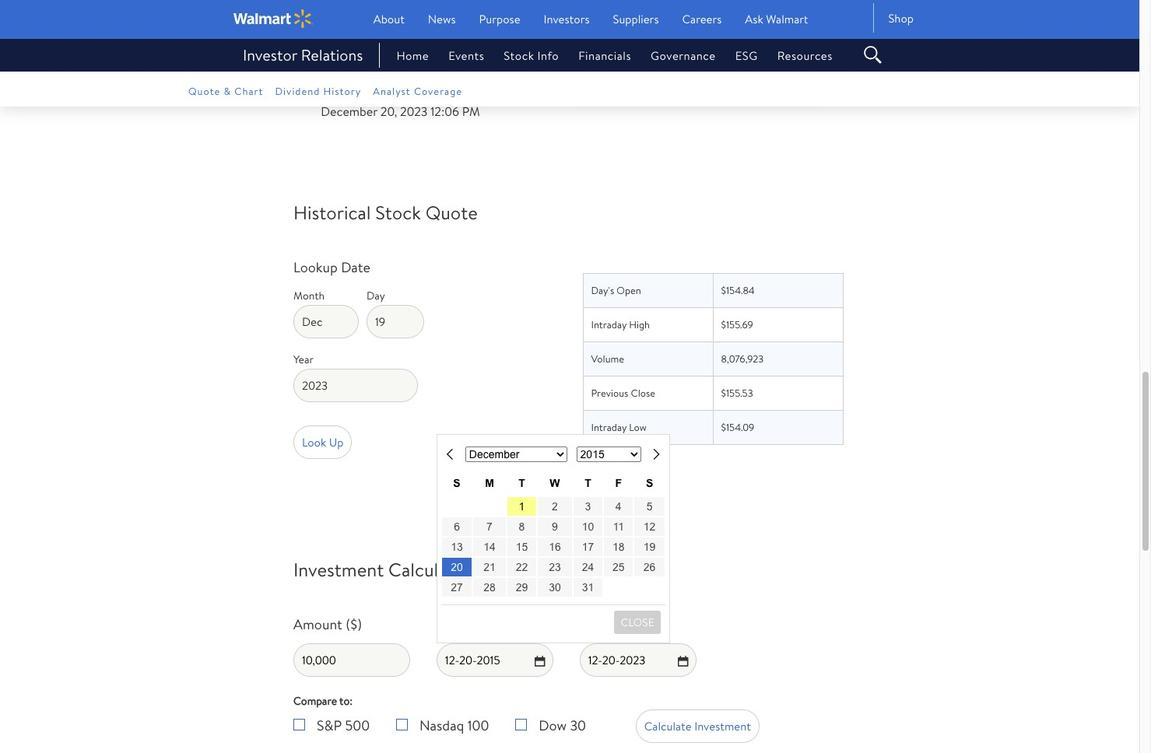 Task type: locate. For each thing, give the bounding box(es) containing it.
compare to: s&p 500
[[294, 694, 370, 736]]

nasdaq
[[420, 716, 464, 736]]

stock left info
[[504, 47, 534, 64]]

0 vertical spatial 30
[[549, 581, 561, 594]]

1 week from the top
[[604, 27, 628, 41]]

20 down 13
[[451, 561, 463, 573]]

esg
[[735, 47, 758, 64]]

0 horizontal spatial t
[[519, 477, 525, 489]]

1 date: from the left
[[470, 615, 503, 635]]

7
[[487, 521, 493, 533]]

6
[[454, 521, 460, 533]]

week up financials
[[604, 27, 628, 41]]

t up the 3
[[585, 477, 591, 489]]

low down previous close
[[629, 420, 647, 434]]

news
[[428, 11, 456, 27]]

stock
[[504, 47, 534, 64], [375, 199, 421, 226]]

1 vertical spatial close
[[621, 615, 655, 630]]

events
[[449, 47, 484, 64]]

30 right the dow on the bottom
[[570, 716, 586, 736]]

investment calculator
[[294, 557, 472, 583]]

close inside button
[[621, 615, 655, 630]]

0 vertical spatial low
[[631, 62, 648, 76]]

1 intraday from the top
[[591, 318, 627, 332]]

10
[[582, 521, 594, 533]]

look up
[[302, 434, 344, 451]]

m
[[485, 477, 494, 489]]

date: right the start
[[470, 615, 503, 635]]

11
[[613, 521, 624, 533]]

f
[[615, 477, 622, 489]]

dow 30
[[539, 716, 586, 736]]

1 vertical spatial high
[[629, 318, 650, 332]]

20,
[[381, 103, 397, 120]]

15
[[516, 541, 528, 553]]

14
[[484, 541, 496, 553]]

1 horizontal spatial investment
[[695, 719, 751, 735]]

0 horizontal spatial 30
[[549, 581, 561, 594]]

1 s from the left
[[453, 477, 461, 489]]

s
[[453, 477, 461, 489], [646, 477, 653, 489]]

20 right by
[[420, 83, 434, 100]]

careers link
[[682, 11, 722, 27]]

1 horizontal spatial stock
[[504, 47, 534, 64]]

1 vertical spatial intraday
[[591, 420, 627, 434]]

28
[[484, 581, 496, 594]]

quote & chart link
[[188, 83, 275, 99]]

0 vertical spatial week
[[604, 27, 628, 41]]

0 vertical spatial stock
[[504, 47, 534, 64]]

52
[[591, 27, 602, 41], [591, 62, 602, 76]]

2 52 from the top
[[591, 62, 602, 76]]

about link
[[373, 11, 405, 27]]

25
[[613, 561, 625, 573]]

year
[[294, 352, 314, 367]]

12:06
[[431, 103, 459, 120]]

s left m
[[453, 477, 461, 489]]

Amount ($) text field
[[294, 644, 410, 677]]

1 52 from the top
[[591, 27, 602, 41]]

high up governance link
[[631, 27, 652, 41]]

coverage
[[414, 84, 463, 98]]

0 horizontal spatial s
[[453, 477, 461, 489]]

low
[[631, 62, 648, 76], [629, 420, 647, 434]]

menu
[[377, 47, 849, 64]]

17
[[582, 541, 594, 553]]

0 horizontal spatial 20
[[420, 83, 434, 100]]

0 vertical spatial quote
[[188, 84, 221, 98]]

date
[[341, 258, 371, 277]]

0 vertical spatial intraday
[[591, 318, 627, 332]]

lookup
[[294, 258, 338, 277]]

investment
[[294, 557, 384, 583], [695, 719, 751, 735]]

end
[[580, 615, 603, 635]]

0 horizontal spatial date:
[[470, 615, 503, 635]]

0 horizontal spatial quote
[[188, 84, 221, 98]]

20
[[420, 83, 434, 100], [451, 561, 463, 573]]

shop link
[[875, 10, 914, 26]]

23 button
[[538, 558, 572, 577]]

0 horizontal spatial stock
[[375, 199, 421, 226]]

21 button
[[474, 558, 506, 577]]

analyst coverage link
[[373, 83, 474, 99]]

0 vertical spatial 52
[[591, 27, 602, 41]]

stock info
[[504, 47, 559, 64]]

s up 5 button
[[646, 477, 653, 489]]

3 button
[[574, 497, 603, 516]]

12 button
[[635, 517, 665, 536]]

ask
[[745, 11, 763, 27]]

1 horizontal spatial quote
[[426, 199, 478, 226]]

8
[[519, 521, 525, 533]]

1 horizontal spatial 30
[[570, 716, 586, 736]]

investors link
[[544, 11, 590, 27]]

27
[[451, 581, 463, 594]]

Start Date: text field
[[437, 644, 553, 677]]

investment up amount ($)
[[294, 557, 384, 583]]

1 horizontal spatial s
[[646, 477, 653, 489]]

info
[[538, 47, 559, 64]]

1 horizontal spatial 20
[[451, 561, 463, 573]]

suppliers link
[[613, 11, 659, 27]]

intraday down previous
[[591, 420, 627, 434]]

1 horizontal spatial date:
[[606, 615, 640, 635]]

1 horizontal spatial t
[[585, 477, 591, 489]]

1 vertical spatial week
[[604, 62, 628, 76]]

day
[[367, 288, 385, 304]]

about
[[373, 11, 405, 27]]

week down 52 week high
[[604, 62, 628, 76]]

volume
[[591, 352, 624, 366]]

14 button
[[474, 538, 506, 556]]

date: for end date:
[[606, 615, 640, 635]]

lookup date
[[294, 258, 371, 277]]

history
[[324, 84, 361, 98]]

to:
[[340, 694, 353, 709]]

suppliers
[[613, 11, 659, 27]]

30
[[549, 581, 561, 594], [570, 716, 586, 736]]

16 button
[[538, 538, 572, 556]]

t up 1
[[519, 477, 525, 489]]

2 intraday from the top
[[591, 420, 627, 434]]

1 vertical spatial 20
[[451, 561, 463, 573]]

52 up financials link
[[591, 27, 602, 41]]

start
[[437, 615, 466, 635]]

compare
[[294, 694, 337, 709]]

intraday up 'volume'
[[591, 318, 627, 332]]

1 vertical spatial 52
[[591, 62, 602, 76]]

22
[[516, 561, 528, 573]]

intraday for intraday high
[[591, 318, 627, 332]]

financials link
[[559, 47, 631, 64]]

2 date: from the left
[[606, 615, 640, 635]]

intraday high
[[591, 318, 650, 332]]

$154.09
[[721, 420, 755, 434]]

low down 52 week high
[[631, 62, 648, 76]]

9
[[552, 521, 558, 533]]

52 for 52 week low
[[591, 62, 602, 76]]

close up 'end date:' text box
[[621, 615, 655, 630]]

1 vertical spatial investment
[[695, 719, 751, 735]]

investment right calculate
[[695, 719, 751, 735]]

date: right end
[[606, 615, 640, 635]]

resources link
[[758, 47, 833, 64]]

calculator
[[388, 557, 472, 583]]

13
[[451, 541, 463, 553]]

end date:
[[580, 615, 640, 635]]

20 inside button
[[451, 561, 463, 573]]

start date:
[[437, 615, 503, 635]]

0 vertical spatial investment
[[294, 557, 384, 583]]

End Date: text field
[[580, 644, 697, 677]]

dividend history link
[[275, 83, 373, 99]]

pm
[[462, 103, 480, 120]]

20 inside 'pricing delayed by 20 minutes. december 20, 2023 12:06 pm'
[[420, 83, 434, 100]]

30 down 23
[[549, 581, 561, 594]]

0 vertical spatial 20
[[420, 83, 434, 100]]

high down open
[[629, 318, 650, 332]]

intraday for intraday low
[[591, 420, 627, 434]]

investor
[[243, 44, 297, 65]]

2 week from the top
[[604, 62, 628, 76]]

25 button
[[604, 558, 633, 577]]

52 down 52 week high
[[591, 62, 602, 76]]

close right previous
[[631, 386, 656, 400]]

stock right the historical
[[375, 199, 421, 226]]

52 for 52 week high
[[591, 27, 602, 41]]



Task type: vqa. For each thing, say whether or not it's contained in the screenshot.
low to the bottom
yes



Task type: describe. For each thing, give the bounding box(es) containing it.
29
[[516, 581, 528, 594]]

calendar view date-picker application
[[437, 434, 670, 644]]

8 button
[[507, 517, 536, 536]]

walrmat logo with white text image
[[234, 9, 313, 28]]

$155.69
[[721, 318, 753, 332]]

month
[[294, 288, 325, 304]]

$155.53
[[721, 386, 753, 400]]

menu containing home
[[377, 47, 849, 64]]

amount ($)
[[294, 615, 362, 635]]

27 button
[[442, 578, 472, 597]]

52 week low
[[591, 62, 648, 76]]

6 button
[[442, 517, 472, 536]]

1 button
[[507, 497, 536, 516]]

31 button
[[574, 578, 603, 597]]

28 button
[[474, 578, 506, 597]]

26
[[644, 561, 656, 573]]

1 vertical spatial quote
[[426, 199, 478, 226]]

chart
[[235, 84, 264, 98]]

open
[[617, 283, 641, 297]]

1 vertical spatial low
[[629, 420, 647, 434]]

calculate investment button
[[636, 710, 760, 743]]

1 vertical spatial 30
[[570, 716, 586, 736]]

look
[[302, 434, 326, 451]]

&
[[224, 84, 231, 98]]

0 vertical spatial high
[[631, 27, 652, 41]]

nasdaq 100
[[420, 716, 489, 736]]

financials
[[579, 47, 631, 64]]

amount
[[294, 615, 342, 635]]

30 button
[[538, 578, 572, 597]]

4
[[616, 500, 622, 513]]

12
[[644, 521, 656, 533]]

24
[[582, 561, 594, 573]]

minutes.
[[437, 83, 482, 100]]

dow
[[539, 716, 567, 736]]

purpose
[[479, 11, 521, 27]]

stock info link
[[484, 47, 559, 64]]

30 inside 30 button
[[549, 581, 561, 594]]

home
[[397, 47, 429, 64]]

23
[[549, 561, 561, 573]]

click to open search image
[[861, 47, 884, 59]]

16
[[549, 541, 561, 553]]

2 t from the left
[[585, 477, 591, 489]]

walmart
[[766, 11, 808, 27]]

pricing
[[319, 83, 357, 100]]

10 button
[[574, 517, 603, 536]]

week for low
[[604, 62, 628, 76]]

december
[[321, 103, 378, 120]]

home link
[[377, 47, 429, 64]]

investment inside button
[[695, 719, 751, 735]]

1 vertical spatial stock
[[375, 199, 421, 226]]

1 t from the left
[[519, 477, 525, 489]]

analyst
[[373, 84, 411, 98]]

s&p
[[317, 716, 342, 736]]

$169.94
[[721, 27, 753, 41]]

7 button
[[474, 517, 506, 536]]

15 button
[[507, 538, 536, 556]]

22 button
[[507, 558, 536, 577]]

2 s from the left
[[646, 477, 653, 489]]

0 horizontal spatial investment
[[294, 557, 384, 583]]

intraday low
[[591, 420, 647, 434]]

close button
[[614, 611, 661, 635]]

18 button
[[604, 538, 633, 556]]

investor relations
[[243, 44, 363, 65]]

pricing delayed by 20 minutes. december 20, 2023 12:06 pm
[[319, 83, 482, 120]]

analyst coverage
[[373, 84, 463, 98]]

26 button
[[635, 558, 665, 577]]

resources
[[778, 47, 833, 64]]

previous close
[[591, 386, 656, 400]]

investors
[[544, 11, 590, 27]]

$154.84
[[721, 283, 755, 297]]

dividend
[[275, 84, 320, 98]]

52 week high
[[591, 27, 652, 41]]

2
[[552, 500, 558, 513]]

2 button
[[538, 497, 572, 516]]

governance link
[[631, 47, 716, 64]]

quote & chart
[[188, 84, 264, 98]]

24 button
[[574, 558, 603, 577]]

events link
[[429, 47, 484, 64]]

dividend history
[[275, 84, 361, 98]]

ask walmart
[[745, 11, 808, 27]]

w
[[550, 477, 560, 489]]

500
[[345, 716, 370, 736]]

delayed
[[360, 83, 401, 100]]

date: for start date:
[[470, 615, 503, 635]]

up
[[329, 434, 344, 451]]

2023
[[400, 103, 428, 120]]

ask walmart link
[[745, 11, 808, 27]]

0 vertical spatial close
[[631, 386, 656, 400]]

week for high
[[604, 27, 628, 41]]

shop
[[889, 10, 914, 26]]

13 button
[[442, 538, 472, 556]]

19
[[644, 541, 656, 553]]



